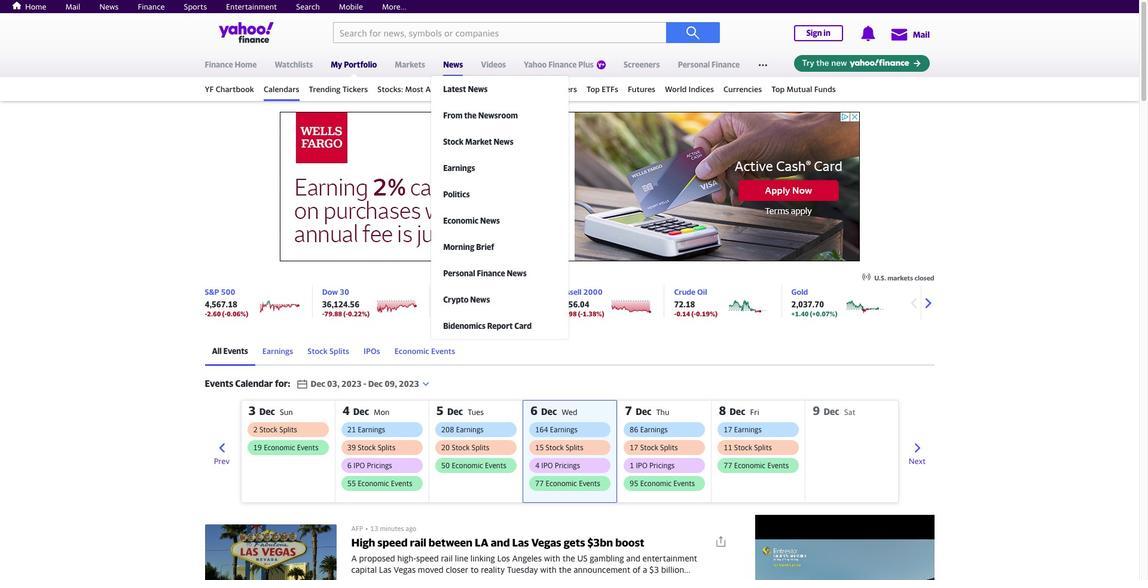 Task type: describe. For each thing, give the bounding box(es) containing it.
economic down 1 ipo pricings
[[640, 479, 672, 488]]

2 vertical spatial with
[[511, 576, 527, 580]]

gold 2,037.70 +1.40 (+0.07%)
[[792, 287, 838, 318]]

home link
[[8, 1, 46, 11]]

1 horizontal spatial mail link
[[890, 23, 930, 45]]

39
[[347, 443, 356, 452]]

stock for 17 stock splits
[[640, 443, 659, 452]]

splits for 7
[[660, 443, 678, 452]]

announcement
[[574, 565, 631, 575]]

from the newsroom
[[443, 111, 518, 120]]

1 vertical spatial news link
[[443, 52, 463, 77]]

previous image
[[905, 294, 923, 312]]

boost
[[615, 537, 645, 549]]

6 for dec
[[530, 404, 538, 417]]

economic inside tab list
[[395, 346, 429, 356]]

dec left 03,
[[311, 379, 325, 389]]

stocks: for stocks: most actives
[[378, 84, 403, 94]]

events inside 'link'
[[223, 346, 248, 356]]

news right latest
[[468, 84, 488, 94]]

tickers
[[343, 84, 368, 94]]

yahoo finance plus
[[524, 60, 594, 69]]

next
[[909, 456, 926, 466]]

stock for 39 stock splits
[[358, 443, 376, 452]]

earnings for 7
[[640, 425, 668, 434]]

dec 03, 2023 - dec 09, 2023
[[311, 379, 419, 389]]

7 dec thu
[[625, 404, 670, 417]]

more...
[[382, 2, 406, 11]]

yf chartbook link
[[205, 79, 254, 99]]

earnings inside tab list
[[262, 346, 293, 356]]

russell
[[557, 287, 582, 297]]

0 horizontal spatial line
[[429, 576, 443, 580]]

2 horizontal spatial vegas
[[531, 537, 561, 549]]

finance link
[[138, 2, 165, 11]]

0 vertical spatial linking
[[471, 553, 495, 563]]

(+0.07%)
[[810, 310, 838, 318]]

splits for 5
[[472, 443, 490, 452]]

stocks: for stocks: losers
[[526, 84, 552, 94]]

earnings for 8
[[734, 425, 762, 434]]

36,124.56
[[322, 300, 360, 309]]

dec for 6
[[541, 406, 557, 417]]

0 vertical spatial home
[[25, 2, 46, 11]]

0.22%)
[[348, 310, 370, 318]]

economic down '20 stock splits'
[[452, 461, 483, 470]]

6 ipo pricings
[[347, 461, 392, 470]]

dec for 5
[[447, 406, 463, 417]]

events down "6 ipo pricings"
[[391, 479, 413, 488]]

0 vertical spatial mail
[[66, 2, 80, 11]]

notifications image
[[861, 26, 876, 41]]

21 earnings
[[347, 425, 385, 434]]

50 economic events
[[441, 461, 507, 470]]

latest news
[[443, 84, 488, 94]]

try the new yahoo finance image
[[794, 55, 930, 72]]

1 2023 from the left
[[341, 379, 362, 389]]

1 vertical spatial vegas
[[394, 565, 416, 575]]

events down 11 stock splits
[[768, 461, 789, 470]]

gets
[[564, 537, 585, 549]]

economic down 2 stock splits
[[264, 443, 295, 452]]

- for 25.98
[[557, 310, 559, 318]]

79.88
[[325, 310, 342, 318]]

trending tickers
[[309, 84, 368, 94]]

2 vertical spatial the
[[559, 565, 572, 575]]

futures link
[[628, 79, 656, 99]]

1 vertical spatial with
[[540, 565, 557, 575]]

sun
[[280, 407, 293, 417]]

proposed
[[359, 553, 395, 563]]

mon
[[374, 407, 390, 417]]

economic inside "navigation"
[[443, 216, 479, 225]]

dec left the 09,
[[368, 379, 383, 389]]

03,
[[327, 379, 340, 389]]

biggest
[[597, 576, 624, 580]]

closed
[[915, 274, 935, 282]]

losers
[[554, 84, 577, 94]]

high
[[351, 537, 375, 549]]

economic down "6 ipo pricings"
[[358, 479, 389, 488]]

report
[[487, 321, 513, 331]]

(- for 4,567.18
[[222, 310, 227, 318]]

high speed rail between la and las vegas gets $3bn boost link
[[205, 515, 731, 580]]

finance for personal finance news
[[477, 269, 505, 278]]

latest news link
[[431, 76, 575, 102]]

morning
[[443, 242, 475, 252]]

entertainment
[[643, 553, 698, 563]]

stocks: gainers
[[462, 84, 517, 94]]

market
[[465, 137, 492, 147]]

$3bn
[[588, 537, 613, 549]]

personal for personal finance news
[[443, 269, 475, 278]]

splits for 8
[[754, 443, 772, 452]]

86
[[630, 425, 639, 434]]

stock splits link
[[300, 338, 357, 366]]

splits down sun
[[279, 425, 297, 434]]

economic down 4 ipo pricings
[[546, 479, 577, 488]]

events calendar for:
[[205, 378, 290, 389]]

1 horizontal spatial mail
[[913, 29, 930, 39]]

ipos
[[364, 346, 380, 356]]

1.38%)
[[583, 310, 604, 318]]

more... link
[[382, 2, 406, 11]]

finance home
[[205, 60, 257, 69]]

nasdaq link
[[440, 287, 467, 297]]

11
[[724, 443, 733, 452]]

nasdaq
[[440, 287, 467, 297]]

earnings for 5
[[456, 425, 484, 434]]

splits left ipos
[[330, 346, 349, 356]]

stock for 15 stock splits
[[546, 443, 564, 452]]

splits for 4
[[378, 443, 396, 452]]

2 vertical spatial vegas
[[486, 576, 509, 580]]

russell 2000 link
[[557, 287, 603, 297]]

1 vertical spatial home
[[235, 60, 257, 69]]

events down 4 ipo pricings
[[579, 479, 601, 488]]

most
[[405, 84, 424, 94]]

u.s. markets closed
[[875, 274, 935, 282]]

markets
[[395, 60, 425, 69]]

closer
[[446, 565, 469, 575]]

sat
[[844, 407, 856, 417]]

dec for 9
[[824, 406, 840, 417]]

0 vertical spatial rail
[[410, 537, 426, 549]]

gold link
[[792, 287, 808, 297]]

4 dec mon
[[343, 404, 390, 417]]

afp
[[351, 525, 363, 532]]

news up the (+0.31%) at the left of the page
[[470, 295, 490, 304]]

2 vertical spatial las
[[472, 576, 484, 580]]

1 vertical spatial 77
[[535, 479, 544, 488]]

crude oil link
[[674, 287, 707, 297]]

earnings link inside "navigation"
[[431, 155, 575, 181]]

0 vertical spatial news link
[[99, 2, 119, 11]]

america's
[[529, 576, 566, 580]]

sports link
[[184, 2, 207, 11]]

search link
[[296, 2, 320, 11]]

oil
[[697, 287, 707, 297]]

finance for yahoo finance plus
[[549, 60, 577, 69]]

6 for ipo
[[347, 461, 352, 470]]

mutual
[[787, 84, 813, 94]]

russell 2000 1,856.04 -25.98 (-1.38%)
[[557, 287, 604, 318]]

500
[[221, 287, 235, 297]]

17 for 17 earnings
[[724, 425, 733, 434]]

dec for 3
[[259, 406, 275, 417]]

crude
[[674, 287, 696, 297]]

earnings inside "navigation"
[[443, 163, 475, 173]]

afp • 13 minutes ago
[[351, 525, 416, 532]]

search image
[[686, 25, 700, 40]]

crypto news link
[[431, 287, 575, 313]]

pricings for 7
[[650, 461, 675, 470]]

finance left sports link
[[138, 2, 165, 11]]

55
[[347, 479, 356, 488]]

entertainment link
[[226, 2, 277, 11]]

top mutual funds
[[772, 84, 836, 94]]

0 vertical spatial advertisement region
[[280, 112, 860, 261]]

09,
[[385, 379, 397, 389]]

stock for 11 stock splits
[[734, 443, 753, 452]]

stocks: most actives link
[[378, 79, 452, 99]]

- for 79.88
[[322, 310, 325, 318]]

speed inside a proposed high-speed rail line linking los angeles with the us gambling and entertainment capital las vegas moved closer to reality tuesday with the announcement of a $3 billion government grant.a line linking las vegas with america's second biggest city has be
[[416, 553, 439, 563]]



Task type: locate. For each thing, give the bounding box(es) containing it.
gambling
[[590, 553, 624, 563]]

yf chartbook
[[205, 84, 254, 94]]

8
[[719, 404, 726, 417]]

trending tickers link
[[309, 79, 368, 99]]

0 horizontal spatial pricings
[[367, 461, 392, 470]]

news right market
[[494, 137, 514, 147]]

164
[[535, 425, 548, 434]]

dow 30 36,124.56 -79.88 (-0.22%)
[[322, 287, 370, 318]]

6 dec wed
[[530, 404, 578, 417]]

dec for 8
[[730, 406, 746, 417]]

4 for dec
[[343, 404, 350, 417]]

77 down 11
[[724, 461, 733, 470]]

ipo up 55
[[354, 461, 365, 470]]

s&p 500 4,567.18 -2.60 (-0.06%)
[[205, 287, 248, 318]]

the inside from the newsroom link
[[464, 111, 477, 120]]

20 stock splits
[[441, 443, 490, 452]]

dec right 7
[[636, 406, 652, 417]]

(- inside s&p 500 4,567.18 -2.60 (-0.06%)
[[222, 310, 227, 318]]

line up "closer"
[[455, 553, 468, 563]]

top for top etfs
[[587, 84, 600, 94]]

ipos link
[[357, 338, 387, 366]]

screeners link
[[624, 52, 660, 75]]

news left finance link
[[99, 2, 119, 11]]

with
[[544, 553, 560, 563], [540, 565, 557, 575], [511, 576, 527, 580]]

stocks: losers link
[[526, 79, 577, 99]]

earnings for 6
[[550, 425, 578, 434]]

0 horizontal spatial rail
[[410, 537, 426, 549]]

0 vertical spatial las
[[512, 537, 529, 549]]

entertainment
[[226, 2, 277, 11]]

(- inside crude oil 72.18 -0.14 (-0.19%)
[[692, 310, 696, 318]]

2 ipo from the left
[[541, 461, 553, 470]]

all
[[212, 346, 222, 356]]

77 economic events down 11 stock splits
[[724, 461, 789, 470]]

events down 2 stock splits
[[297, 443, 319, 452]]

personal for personal finance
[[678, 60, 710, 69]]

0 vertical spatial personal
[[678, 60, 710, 69]]

0 horizontal spatial 2023
[[341, 379, 362, 389]]

sports
[[184, 2, 207, 11]]

rail down ago
[[410, 537, 426, 549]]

1 horizontal spatial top
[[772, 84, 785, 94]]

1 horizontal spatial ipo
[[541, 461, 553, 470]]

95 economic events
[[630, 479, 695, 488]]

dec inside 4 dec mon
[[353, 406, 369, 417]]

(- for 36,124.56
[[343, 310, 348, 318]]

splits up 1 ipo pricings
[[660, 443, 678, 452]]

0 horizontal spatial 17
[[630, 443, 639, 452]]

next image
[[919, 294, 937, 312]]

dec right 8
[[730, 406, 746, 417]]

the right from
[[464, 111, 477, 120]]

95
[[630, 479, 639, 488]]

earnings up 11 stock splits
[[734, 425, 762, 434]]

3 pricings from the left
[[650, 461, 675, 470]]

(- for 72.18
[[692, 310, 696, 318]]

1 horizontal spatial 17
[[724, 425, 733, 434]]

2 top from the left
[[772, 84, 785, 94]]

economic news link
[[431, 208, 575, 234]]

yahoo finance plus link
[[524, 52, 606, 77]]

0 horizontal spatial 4
[[343, 404, 350, 417]]

stock inside "navigation"
[[443, 137, 464, 147]]

and up los
[[491, 537, 510, 549]]

brief
[[476, 242, 494, 252]]

1 horizontal spatial 77
[[724, 461, 733, 470]]

15
[[535, 443, 544, 452]]

1 vertical spatial line
[[429, 576, 443, 580]]

stock market news
[[443, 137, 514, 147]]

linking down "closer"
[[445, 576, 470, 580]]

dec inside "8 dec fri"
[[730, 406, 746, 417]]

- for 2.60
[[205, 310, 207, 318]]

dec right 3
[[259, 406, 275, 417]]

0 horizontal spatial and
[[491, 537, 510, 549]]

pricings for 6
[[555, 461, 580, 470]]

stock for 20 stock splits
[[452, 443, 470, 452]]

finance inside personal finance link
[[712, 60, 740, 69]]

economic down 11 stock splits
[[734, 461, 766, 470]]

4 (- from the left
[[692, 310, 696, 318]]

a
[[351, 553, 357, 563]]

0 horizontal spatial personal
[[443, 269, 475, 278]]

finance up currencies
[[712, 60, 740, 69]]

- inside dow 30 36,124.56 -79.88 (-0.22%)
[[322, 310, 325, 318]]

billion
[[661, 565, 684, 575]]

1 horizontal spatial vegas
[[486, 576, 509, 580]]

finance inside finance home link
[[205, 60, 233, 69]]

3 stocks: from the left
[[526, 84, 552, 94]]

1 horizontal spatial and
[[626, 553, 641, 563]]

0 horizontal spatial vegas
[[394, 565, 416, 575]]

1 vertical spatial 17
[[630, 443, 639, 452]]

ipo
[[354, 461, 365, 470], [541, 461, 553, 470], [636, 461, 648, 470]]

finance inside "personal finance news" link
[[477, 269, 505, 278]]

stock down 86 earnings
[[640, 443, 659, 452]]

1 horizontal spatial line
[[455, 553, 468, 563]]

- inside crude oil 72.18 -0.14 (-0.19%)
[[674, 310, 677, 318]]

(-
[[222, 310, 227, 318], [343, 310, 348, 318], [578, 310, 583, 318], [692, 310, 696, 318]]

3 (- from the left
[[578, 310, 583, 318]]

latest
[[443, 84, 466, 94]]

208 earnings
[[441, 425, 484, 434]]

vegas up angeles
[[531, 537, 561, 549]]

dec inside 7 dec thu
[[636, 406, 652, 417]]

1 horizontal spatial 77 economic events
[[724, 461, 789, 470]]

politics
[[443, 190, 470, 199]]

las down the to
[[472, 576, 484, 580]]

dec inside 5 dec tues
[[447, 406, 463, 417]]

- for 0.14
[[674, 310, 677, 318]]

0 vertical spatial 77
[[724, 461, 733, 470]]

1 vertical spatial advertisement region
[[755, 515, 935, 580]]

- down 1,856.04
[[557, 310, 559, 318]]

1 vertical spatial and
[[626, 553, 641, 563]]

(- inside dow 30 36,124.56 -79.88 (-0.22%)
[[343, 310, 348, 318]]

linking up the to
[[471, 553, 495, 563]]

navigation
[[0, 49, 1139, 339]]

reality
[[481, 565, 505, 575]]

mail link right notifications image
[[890, 23, 930, 45]]

- down the 72.18
[[674, 310, 677, 318]]

premium yahoo finance logo image
[[597, 60, 606, 69]]

1 horizontal spatial rail
[[441, 553, 453, 563]]

earnings up 39 stock splits
[[358, 425, 385, 434]]

crypto news
[[443, 295, 490, 304]]

futures
[[628, 84, 656, 94]]

1 vertical spatial rail
[[441, 553, 453, 563]]

0.06%)
[[227, 310, 248, 318]]

55 economic events
[[347, 479, 413, 488]]

news link left finance link
[[99, 2, 119, 11]]

mail link
[[66, 2, 80, 11], [890, 23, 930, 45]]

news link up latest
[[443, 52, 463, 77]]

1 top from the left
[[587, 84, 600, 94]]

navigation containing finance home
[[0, 49, 1139, 339]]

stocks: gainers link
[[462, 79, 517, 99]]

1 vertical spatial the
[[563, 553, 575, 563]]

0 horizontal spatial speed
[[378, 537, 408, 549]]

the
[[464, 111, 477, 120], [563, 553, 575, 563], [559, 565, 572, 575]]

0 vertical spatial earnings link
[[431, 155, 575, 181]]

from the newsroom link
[[431, 102, 575, 129]]

0 horizontal spatial las
[[379, 565, 392, 575]]

ipo for 7
[[636, 461, 648, 470]]

dec for 7
[[636, 406, 652, 417]]

1 vertical spatial las
[[379, 565, 392, 575]]

1 vertical spatial speed
[[416, 553, 439, 563]]

tab list
[[205, 338, 935, 366]]

77 economic events down 4 ipo pricings
[[535, 479, 601, 488]]

events down 1 ipo pricings
[[674, 479, 695, 488]]

1 vertical spatial earnings link
[[255, 338, 300, 366]]

advertisement region
[[280, 112, 860, 261], [755, 515, 935, 580]]

17 earnings
[[724, 425, 762, 434]]

1 vertical spatial 77 economic events
[[535, 479, 601, 488]]

top left etfs at top
[[587, 84, 600, 94]]

2 horizontal spatial pricings
[[650, 461, 675, 470]]

finance inside the yahoo finance plus link
[[549, 60, 577, 69]]

all events link
[[205, 338, 255, 366]]

- down 36,124.56
[[322, 310, 325, 318]]

top left mutual
[[772, 84, 785, 94]]

all events
[[212, 346, 248, 356]]

economic up morning
[[443, 216, 479, 225]]

plus
[[579, 60, 594, 69]]

dec right 9
[[824, 406, 840, 417]]

earnings up 17 stock splits
[[640, 425, 668, 434]]

tues
[[468, 407, 484, 417]]

events right all
[[223, 346, 248, 356]]

4,567.18
[[205, 300, 237, 309]]

17 for 17 stock splits
[[630, 443, 639, 452]]

1 horizontal spatial news link
[[443, 52, 463, 77]]

a proposed high-speed rail line linking los angeles with the us gambling and entertainment capital las vegas moved closer to reality tuesday with the announcement of a $3 billion government grant.a line linking las vegas with america's second biggest city has be
[[351, 553, 698, 580]]

tuesday
[[507, 565, 538, 575]]

economic up the 09,
[[395, 346, 429, 356]]

2023 right the 09,
[[399, 379, 419, 389]]

splits for 6
[[566, 443, 584, 452]]

bidenomics
[[443, 321, 486, 331]]

0 vertical spatial mail link
[[66, 2, 80, 11]]

stock right 20
[[452, 443, 470, 452]]

1 ipo from the left
[[354, 461, 365, 470]]

2000
[[584, 287, 603, 297]]

2 horizontal spatial ipo
[[636, 461, 648, 470]]

0 vertical spatial 6
[[530, 404, 538, 417]]

0 vertical spatial line
[[455, 553, 468, 563]]

top mutual funds link
[[772, 79, 836, 99]]

0 vertical spatial 17
[[724, 425, 733, 434]]

0 vertical spatial 77 economic events
[[724, 461, 789, 470]]

- for dec
[[364, 379, 366, 389]]

4 for ipo
[[535, 461, 540, 470]]

5
[[436, 404, 444, 417]]

line down moved in the bottom left of the page
[[429, 576, 443, 580]]

14,229.91
[[440, 300, 477, 309]]

news down "morning brief" link at the top of the page
[[507, 269, 527, 278]]

- inside russell 2000 1,856.04 -25.98 (-1.38%)
[[557, 310, 559, 318]]

6 down 39 at the bottom left
[[347, 461, 352, 470]]

17 stock splits
[[630, 443, 678, 452]]

second
[[568, 576, 595, 580]]

21
[[347, 425, 356, 434]]

splits up the 50 economic events
[[472, 443, 490, 452]]

1 horizontal spatial speed
[[416, 553, 439, 563]]

las up angeles
[[512, 537, 529, 549]]

1 horizontal spatial 6
[[530, 404, 538, 417]]

dow
[[322, 287, 338, 297]]

dec up "164 earnings"
[[541, 406, 557, 417]]

actives
[[426, 84, 452, 94]]

top etfs
[[587, 84, 618, 94]]

finance left plus
[[549, 60, 577, 69]]

1 horizontal spatial pricings
[[555, 461, 580, 470]]

news up latest
[[443, 60, 463, 69]]

speed down minutes
[[378, 537, 408, 549]]

0 horizontal spatial news link
[[99, 2, 119, 11]]

ipo for 4
[[354, 461, 365, 470]]

politics link
[[431, 181, 575, 208]]

0.19%)
[[696, 310, 718, 318]]

markets link
[[395, 52, 425, 75]]

world indices link
[[665, 79, 714, 99]]

77
[[724, 461, 733, 470], [535, 479, 544, 488]]

1 vertical spatial mail link
[[890, 23, 930, 45]]

for:
[[275, 378, 290, 389]]

top for top mutual funds
[[772, 84, 785, 94]]

pricings up 95 economic events
[[650, 461, 675, 470]]

0 vertical spatial the
[[464, 111, 477, 120]]

events down '20 stock splits'
[[485, 461, 507, 470]]

pricings up "55 economic events"
[[367, 461, 392, 470]]

stocks: for stocks: gainers
[[462, 84, 487, 94]]

2 horizontal spatial stocks:
[[526, 84, 552, 94]]

portfolio
[[344, 60, 377, 69]]

personal finance news link
[[431, 260, 575, 287]]

0 horizontal spatial mail
[[66, 2, 80, 11]]

1 horizontal spatial personal
[[678, 60, 710, 69]]

stock right 11
[[734, 443, 753, 452]]

finance for personal finance
[[712, 60, 740, 69]]

s&p
[[205, 287, 219, 297]]

1 horizontal spatial home
[[235, 60, 257, 69]]

vegas down reality
[[486, 576, 509, 580]]

dec up the 21 earnings
[[353, 406, 369, 417]]

1 vertical spatial 6
[[347, 461, 352, 470]]

los
[[497, 553, 510, 563]]

0 horizontal spatial 6
[[347, 461, 352, 470]]

0 vertical spatial speed
[[378, 537, 408, 549]]

- down 4,567.18
[[205, 310, 207, 318]]

personal up nasdaq in the left of the page
[[443, 269, 475, 278]]

0 horizontal spatial 77 economic events
[[535, 479, 601, 488]]

stocks: most actives
[[378, 84, 452, 94]]

1 horizontal spatial las
[[472, 576, 484, 580]]

0 horizontal spatial 77
[[535, 479, 544, 488]]

social media share article menu image
[[714, 535, 726, 547]]

0 horizontal spatial ipo
[[354, 461, 365, 470]]

(- down 4,567.18
[[222, 310, 227, 318]]

personal finance news
[[443, 269, 527, 278]]

1 (- from the left
[[222, 310, 227, 318]]

morning brief
[[443, 242, 494, 252]]

1 vertical spatial 4
[[535, 461, 540, 470]]

las up government
[[379, 565, 392, 575]]

0 horizontal spatial earnings link
[[255, 338, 300, 366]]

86 earnings
[[630, 425, 668, 434]]

bidenomics report card link
[[431, 313, 575, 339]]

earnings link down market
[[431, 155, 575, 181]]

news link
[[99, 2, 119, 11], [443, 52, 463, 77]]

economic events
[[395, 346, 455, 356]]

videos
[[481, 60, 506, 69]]

1 pricings from the left
[[367, 461, 392, 470]]

earnings link
[[431, 155, 575, 181], [255, 338, 300, 366]]

(- inside russell 2000 1,856.04 -25.98 (-1.38%)
[[578, 310, 583, 318]]

1 horizontal spatial stocks:
[[462, 84, 487, 94]]

1 horizontal spatial earnings link
[[431, 155, 575, 181]]

stock right 15
[[546, 443, 564, 452]]

0 vertical spatial and
[[491, 537, 510, 549]]

17 up 11
[[724, 425, 733, 434]]

bidenomics report card
[[443, 321, 532, 331]]

dec inside 3 dec sun
[[259, 406, 275, 417]]

stock inside tab list
[[308, 346, 328, 356]]

3 dec sun
[[249, 404, 293, 417]]

stock for 2 stock splits
[[260, 425, 278, 434]]

2 stocks: from the left
[[462, 84, 487, 94]]

0 vertical spatial 4
[[343, 404, 350, 417]]

dec inside 9 dec sat
[[824, 406, 840, 417]]

chartbook
[[216, 84, 254, 94]]

pricings for 4
[[367, 461, 392, 470]]

stock up 03,
[[308, 346, 328, 356]]

yf
[[205, 84, 214, 94]]

stock right 39 at the bottom left
[[358, 443, 376, 452]]

0 vertical spatial vegas
[[531, 537, 561, 549]]

ipo for 6
[[541, 461, 553, 470]]

0 vertical spatial with
[[544, 553, 560, 563]]

1 horizontal spatial 4
[[535, 461, 540, 470]]

search
[[296, 2, 320, 11]]

4 up 21
[[343, 404, 350, 417]]

tab list containing all events
[[205, 338, 935, 366]]

1 vertical spatial linking
[[445, 576, 470, 580]]

2 pricings from the left
[[555, 461, 580, 470]]

events down all
[[205, 378, 233, 389]]

stock left market
[[443, 137, 464, 147]]

splits down 17 earnings
[[754, 443, 772, 452]]

splits up 4 ipo pricings
[[566, 443, 584, 452]]

finance down brief
[[477, 269, 505, 278]]

earnings for 4
[[358, 425, 385, 434]]

1 stocks: from the left
[[378, 84, 403, 94]]

earnings up for: on the left bottom of the page
[[262, 346, 293, 356]]

0 horizontal spatial mail link
[[66, 2, 80, 11]]

30
[[340, 287, 349, 297]]

finance up yf
[[205, 60, 233, 69]]

ipo right 1 at the bottom right
[[636, 461, 648, 470]]

0 horizontal spatial stocks:
[[378, 84, 403, 94]]

0 horizontal spatial top
[[587, 84, 600, 94]]

(- for 1,856.04
[[578, 310, 583, 318]]

events down bidenomics
[[431, 346, 455, 356]]

fri
[[750, 407, 759, 417]]

2 2023 from the left
[[399, 379, 419, 389]]

speed up moved in the bottom left of the page
[[416, 553, 439, 563]]

(- down 1,856.04
[[578, 310, 583, 318]]

and up of
[[626, 553, 641, 563]]

0 horizontal spatial linking
[[445, 576, 470, 580]]

0 horizontal spatial home
[[25, 2, 46, 11]]

1 horizontal spatial linking
[[471, 553, 495, 563]]

- inside s&p 500 4,567.18 -2.60 (-0.06%)
[[205, 310, 207, 318]]

and inside a proposed high-speed rail line linking los angeles with the us gambling and entertainment capital las vegas moved closer to reality tuesday with the announcement of a $3 billion government grant.a line linking las vegas with america's second biggest city has be
[[626, 553, 641, 563]]

earnings up politics
[[443, 163, 475, 173]]

5 dec tues
[[436, 404, 484, 417]]

2 (- from the left
[[343, 310, 348, 318]]

(- right 0.14
[[692, 310, 696, 318]]

stocks: up from the newsroom
[[462, 84, 487, 94]]

1 vertical spatial mail
[[913, 29, 930, 39]]

1 horizontal spatial 2023
[[399, 379, 419, 389]]

dec inside 6 dec wed
[[541, 406, 557, 417]]

news up brief
[[480, 216, 500, 225]]

Search for news, symbols or companies text field
[[333, 22, 666, 43]]

3 ipo from the left
[[636, 461, 648, 470]]

(- down 36,124.56
[[343, 310, 348, 318]]

2 horizontal spatial las
[[512, 537, 529, 549]]

mail right notifications image
[[913, 29, 930, 39]]

1 vertical spatial personal
[[443, 269, 475, 278]]

+1.40
[[792, 310, 809, 318]]

dec for 4
[[353, 406, 369, 417]]

personal up world indices link
[[678, 60, 710, 69]]

earnings up 15 stock splits
[[550, 425, 578, 434]]

dec right 5
[[447, 406, 463, 417]]

4 down 15
[[535, 461, 540, 470]]

mobile link
[[339, 2, 363, 11]]

rail inside a proposed high-speed rail line linking los angeles with the us gambling and entertainment capital las vegas moved closer to reality tuesday with the announcement of a $3 billion government grant.a line linking las vegas with america's second biggest city has be
[[441, 553, 453, 563]]

dow 30 link
[[322, 287, 349, 297]]



Task type: vqa. For each thing, say whether or not it's contained in the screenshot.


